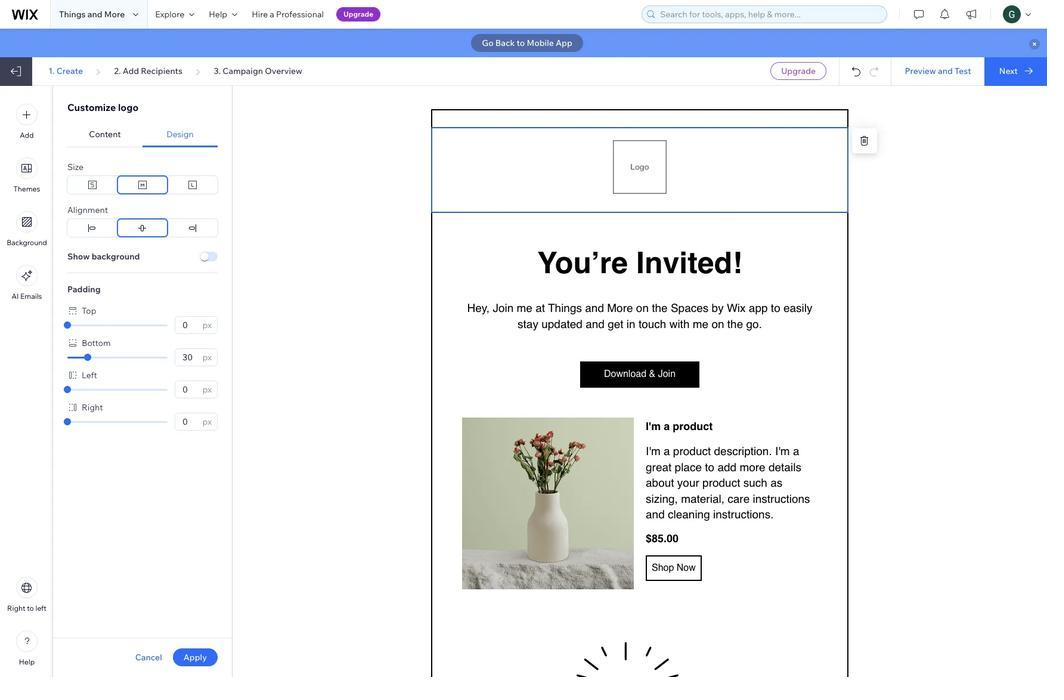 Task type: vqa. For each thing, say whether or not it's contained in the screenshot.
Home
no



Task type: describe. For each thing, give the bounding box(es) containing it.
great
[[646, 460, 672, 474]]

background
[[7, 238, 47, 247]]

details
[[769, 460, 802, 474]]

shop
[[652, 562, 675, 573]]

$85.00
[[646, 532, 679, 545]]

1 vertical spatial the
[[728, 317, 744, 330]]

2.
[[114, 66, 121, 76]]

product for i'm a product
[[673, 420, 713, 433]]

top
[[82, 306, 96, 316]]

download
[[604, 369, 647, 380]]

1 vertical spatial join
[[659, 369, 676, 380]]

preview
[[906, 66, 937, 76]]

description.
[[715, 445, 773, 458]]

now
[[677, 562, 696, 573]]

you're
[[538, 245, 628, 280]]

a for i'm a product description. i'm a great place to add more details about your product such as sizing, material, care instructions and cleaning instructions.
[[664, 445, 671, 458]]

design button
[[143, 122, 218, 147]]

to inside go back to mobile app button
[[517, 38, 525, 48]]

recipients
[[141, 66, 183, 76]]

instructions.
[[714, 508, 774, 521]]

i'm for i'm a product
[[646, 420, 661, 433]]

0 vertical spatial things
[[59, 9, 86, 20]]

3.
[[214, 66, 221, 76]]

px for top
[[203, 320, 212, 331]]

add button
[[16, 104, 38, 140]]

preview and test
[[906, 66, 972, 76]]

1.
[[48, 66, 55, 76]]

your
[[678, 476, 700, 489]]

size
[[67, 162, 84, 172]]

logo
[[118, 101, 139, 113]]

updated
[[542, 317, 583, 330]]

overview
[[265, 66, 303, 76]]

2. add recipients link
[[114, 66, 183, 76]]

about
[[646, 476, 675, 489]]

app
[[749, 301, 768, 314]]

download & join link
[[600, 363, 681, 386]]

3. campaign overview link
[[214, 66, 303, 76]]

0 vertical spatial more
[[104, 9, 125, 20]]

care
[[728, 492, 750, 505]]

product for i'm a product description. i'm a great place to add more details about your product such as sizing, material, care instructions and cleaning instructions.
[[674, 445, 711, 458]]

i'm a product
[[646, 420, 713, 433]]

shop now
[[652, 562, 696, 573]]

invited!
[[637, 245, 743, 280]]

cancel button
[[135, 652, 162, 663]]

background button
[[7, 211, 47, 247]]

themes
[[13, 184, 40, 193]]

ai
[[12, 292, 19, 301]]

3. campaign overview
[[214, 66, 303, 76]]

more inside hey, join me at things and more on the spaces by wix app to easily stay updated and get in touch with me on the go.
[[608, 301, 633, 314]]

left
[[35, 604, 46, 613]]

content button
[[67, 122, 143, 147]]

add
[[718, 460, 737, 474]]

emails
[[20, 292, 42, 301]]

with
[[670, 317, 690, 330]]

wix
[[727, 301, 746, 314]]

go
[[482, 38, 494, 48]]

professional
[[276, 9, 324, 20]]

1. create
[[48, 66, 83, 76]]

customize logo
[[67, 101, 139, 113]]

you're invited!
[[538, 245, 743, 280]]

0 vertical spatial me
[[517, 301, 533, 314]]

go back to mobile app
[[482, 38, 573, 48]]

px for left
[[203, 384, 212, 395]]

hire
[[252, 9, 268, 20]]

show
[[67, 251, 90, 262]]

join inside hey, join me at things and more on the spaces by wix app to easily stay updated and get in touch with me on the go.
[[493, 301, 514, 314]]

themes button
[[13, 158, 40, 193]]

right to left
[[7, 604, 46, 613]]

0 vertical spatial add
[[123, 66, 139, 76]]

more
[[740, 460, 766, 474]]

1 horizontal spatial upgrade button
[[771, 62, 827, 80]]

such
[[744, 476, 768, 489]]

next
[[1000, 66, 1019, 76]]



Task type: locate. For each thing, give the bounding box(es) containing it.
0 horizontal spatial more
[[104, 9, 125, 20]]

material,
[[682, 492, 725, 505]]

go back to mobile app alert
[[0, 29, 1048, 57]]

things up updated
[[549, 301, 582, 314]]

right for right to left
[[7, 604, 25, 613]]

bottom
[[82, 338, 111, 349]]

1 vertical spatial me
[[693, 317, 709, 330]]

0 horizontal spatial things
[[59, 9, 86, 20]]

go.
[[747, 317, 763, 330]]

right inside button
[[7, 604, 25, 613]]

px
[[203, 320, 212, 331], [203, 352, 212, 363], [203, 384, 212, 395], [203, 417, 212, 427]]

0 vertical spatial on
[[637, 301, 649, 314]]

help button down right to left
[[16, 631, 38, 667]]

0 vertical spatial upgrade
[[344, 10, 374, 18]]

to left left at the bottom left
[[27, 604, 34, 613]]

apply button
[[173, 649, 218, 667]]

things and more
[[59, 9, 125, 20]]

1 horizontal spatial me
[[693, 317, 709, 330]]

on
[[637, 301, 649, 314], [712, 317, 725, 330]]

a for hire a professional
[[270, 9, 274, 20]]

tab list
[[67, 122, 218, 147]]

cancel
[[135, 652, 162, 663]]

things
[[59, 9, 86, 20], [549, 301, 582, 314]]

add right 2.
[[123, 66, 139, 76]]

ai emails
[[12, 292, 42, 301]]

1 horizontal spatial upgrade
[[782, 66, 816, 76]]

join right &
[[659, 369, 676, 380]]

join right hey,
[[493, 301, 514, 314]]

things inside hey, join me at things and more on the spaces by wix app to easily stay updated and get in touch with me on the go.
[[549, 301, 582, 314]]

to inside hey, join me at things and more on the spaces by wix app to easily stay updated and get in touch with me on the go.
[[772, 301, 781, 314]]

3 px from the top
[[203, 384, 212, 395]]

0 horizontal spatial me
[[517, 301, 533, 314]]

as
[[771, 476, 783, 489]]

hire a professional
[[252, 9, 324, 20]]

shop now link
[[647, 556, 701, 580]]

1 horizontal spatial things
[[549, 301, 582, 314]]

0 horizontal spatial upgrade button
[[337, 7, 381, 21]]

sizing,
[[646, 492, 678, 505]]

2. add recipients
[[114, 66, 183, 76]]

on down 'by'
[[712, 317, 725, 330]]

a for i'm a product
[[664, 420, 670, 433]]

apply
[[184, 652, 207, 663]]

right
[[82, 402, 103, 413], [7, 604, 25, 613]]

add up themes button on the left
[[20, 131, 34, 140]]

show background
[[67, 251, 140, 262]]

help
[[209, 9, 227, 20], [19, 658, 35, 667]]

1 vertical spatial product
[[674, 445, 711, 458]]

help button
[[202, 0, 245, 29], [16, 631, 38, 667]]

2 vertical spatial product
[[703, 476, 741, 489]]

1. create link
[[48, 66, 83, 76]]

0 vertical spatial join
[[493, 301, 514, 314]]

1 horizontal spatial help button
[[202, 0, 245, 29]]

1 px from the top
[[203, 320, 212, 331]]

0 vertical spatial help button
[[202, 0, 245, 29]]

padding
[[67, 284, 101, 295]]

background
[[92, 251, 140, 262]]

0 horizontal spatial join
[[493, 301, 514, 314]]

me
[[517, 301, 533, 314], [693, 317, 709, 330]]

to inside i'm a product description. i'm a great place to add more details about your product such as sizing, material, care instructions and cleaning instructions.
[[706, 460, 715, 474]]

i'm for i'm a product description. i'm a great place to add more details about your product such as sizing, material, care instructions and cleaning instructions.
[[646, 445, 661, 458]]

right for right
[[82, 402, 103, 413]]

test
[[955, 66, 972, 76]]

and
[[88, 9, 102, 20], [939, 66, 954, 76], [586, 301, 605, 314], [586, 317, 605, 330], [646, 508, 665, 521]]

0 vertical spatial the
[[652, 301, 668, 314]]

0 vertical spatial product
[[673, 420, 713, 433]]

1 vertical spatial on
[[712, 317, 725, 330]]

0 horizontal spatial add
[[20, 131, 34, 140]]

app
[[556, 38, 573, 48]]

to inside right to left button
[[27, 604, 34, 613]]

the down wix
[[728, 317, 744, 330]]

get
[[608, 317, 624, 330]]

next button
[[985, 57, 1048, 86]]

me down spaces
[[693, 317, 709, 330]]

1 horizontal spatial the
[[728, 317, 744, 330]]

1 horizontal spatial more
[[608, 301, 633, 314]]

2 px from the top
[[203, 352, 212, 363]]

more up the "get"
[[608, 301, 633, 314]]

1 horizontal spatial on
[[712, 317, 725, 330]]

0 horizontal spatial the
[[652, 301, 668, 314]]

place
[[675, 460, 702, 474]]

hire a professional link
[[245, 0, 331, 29]]

left
[[82, 370, 97, 381]]

0 horizontal spatial upgrade
[[344, 10, 374, 18]]

4 px from the top
[[203, 417, 212, 427]]

1 horizontal spatial add
[[123, 66, 139, 76]]

in
[[627, 317, 636, 330]]

1 vertical spatial add
[[20, 131, 34, 140]]

help left hire
[[209, 9, 227, 20]]

px for bottom
[[203, 352, 212, 363]]

design
[[167, 129, 194, 140]]

help button left hire
[[202, 0, 245, 29]]

1 vertical spatial upgrade button
[[771, 62, 827, 80]]

download & join
[[604, 369, 676, 380]]

campaign
[[223, 66, 263, 76]]

more left explore
[[104, 9, 125, 20]]

right left left at the bottom left
[[7, 604, 25, 613]]

stay
[[518, 317, 539, 330]]

i'm a product description. i'm a great place to add more details about your product such as sizing, material, care instructions and cleaning instructions.
[[646, 445, 814, 521]]

easily
[[784, 301, 813, 314]]

go back to mobile app button
[[472, 34, 584, 52]]

0 vertical spatial right
[[82, 402, 103, 413]]

touch
[[639, 317, 667, 330]]

1 vertical spatial help
[[19, 658, 35, 667]]

content
[[89, 129, 121, 140]]

1 vertical spatial more
[[608, 301, 633, 314]]

upgrade button
[[337, 7, 381, 21], [771, 62, 827, 80]]

0 horizontal spatial right
[[7, 604, 25, 613]]

upgrade
[[344, 10, 374, 18], [782, 66, 816, 76]]

1 vertical spatial upgrade
[[782, 66, 816, 76]]

hey, join me at things and more on the spaces by wix app to easily stay updated and get in touch with me on the go.
[[468, 301, 816, 330]]

mobile
[[527, 38, 554, 48]]

1 vertical spatial right
[[7, 604, 25, 613]]

1 vertical spatial help button
[[16, 631, 38, 667]]

help down right to left
[[19, 658, 35, 667]]

right down "left" at bottom left
[[82, 402, 103, 413]]

spaces
[[671, 301, 709, 314]]

tab list containing content
[[67, 122, 218, 147]]

join
[[493, 301, 514, 314], [659, 369, 676, 380]]

alignment
[[67, 205, 108, 215]]

&
[[650, 369, 656, 380]]

1 horizontal spatial help
[[209, 9, 227, 20]]

0 horizontal spatial help button
[[16, 631, 38, 667]]

at
[[536, 301, 545, 314]]

the up touch
[[652, 301, 668, 314]]

customize
[[67, 101, 116, 113]]

0 horizontal spatial on
[[637, 301, 649, 314]]

to right back
[[517, 38, 525, 48]]

by
[[712, 301, 724, 314]]

0 vertical spatial upgrade button
[[337, 7, 381, 21]]

on up touch
[[637, 301, 649, 314]]

things up create
[[59, 9, 86, 20]]

hey,
[[468, 301, 490, 314]]

and inside i'm a product description. i'm a great place to add more details about your product such as sizing, material, care instructions and cleaning instructions.
[[646, 508, 665, 521]]

to left add
[[706, 460, 715, 474]]

Search for tools, apps, help & more... field
[[657, 6, 884, 23]]

1 horizontal spatial right
[[82, 402, 103, 413]]

right to left button
[[7, 577, 46, 613]]

back
[[496, 38, 515, 48]]

0 vertical spatial help
[[209, 9, 227, 20]]

ai emails button
[[12, 265, 42, 301]]

create
[[57, 66, 83, 76]]

None text field
[[179, 349, 199, 366], [179, 381, 199, 398], [179, 414, 199, 430], [179, 349, 199, 366], [179, 381, 199, 398], [179, 414, 199, 430]]

to right app
[[772, 301, 781, 314]]

more
[[104, 9, 125, 20], [608, 301, 633, 314]]

None text field
[[179, 317, 199, 334]]

add inside button
[[20, 131, 34, 140]]

cleaning
[[668, 508, 711, 521]]

to
[[517, 38, 525, 48], [772, 301, 781, 314], [706, 460, 715, 474], [27, 604, 34, 613]]

instructions
[[753, 492, 811, 505]]

1 horizontal spatial join
[[659, 369, 676, 380]]

me left at
[[517, 301, 533, 314]]

0 horizontal spatial help
[[19, 658, 35, 667]]

px for right
[[203, 417, 212, 427]]

1 vertical spatial things
[[549, 301, 582, 314]]

product
[[673, 420, 713, 433], [674, 445, 711, 458], [703, 476, 741, 489]]



